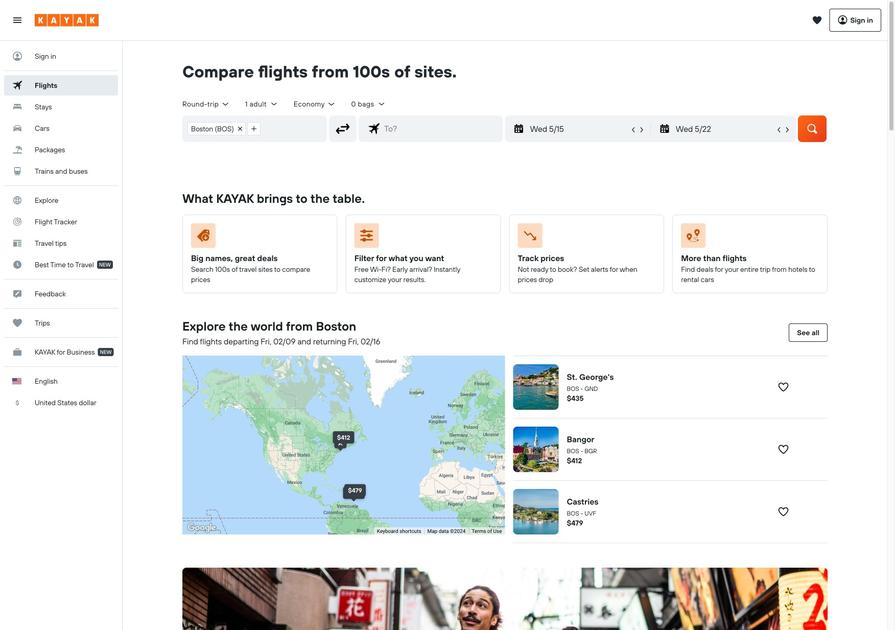 Task type: locate. For each thing, give the bounding box(es) containing it.
list item down trip type round-trip field
[[188, 122, 246, 135]]

castries image
[[514, 489, 559, 535]]

list item
[[188, 122, 246, 135], [247, 122, 261, 135]]

list
[[183, 116, 265, 142]]

swap departure airport and destination airport image
[[333, 119, 353, 138]]

0 horizontal spatial list item
[[188, 122, 246, 135]]

2 figure from the left
[[355, 223, 488, 252]]

Flight origin input text field
[[265, 116, 327, 142]]

1 horizontal spatial list item
[[247, 122, 261, 135]]

figure
[[191, 223, 325, 252], [355, 223, 488, 252], [518, 223, 652, 252], [682, 223, 815, 252]]

list item right remove image
[[247, 122, 261, 135]]

map region
[[182, 257, 575, 630]]

2 list item from the left
[[247, 122, 261, 135]]

4 figure from the left
[[682, 223, 815, 252]]

Trip type Round-trip field
[[182, 99, 230, 109]]

united states (english) image
[[12, 378, 21, 384]]

3 figure from the left
[[518, 223, 652, 252]]



Task type: describe. For each thing, give the bounding box(es) containing it.
bangor image
[[514, 427, 559, 472]]

1 list item from the left
[[188, 122, 246, 135]]

Flight destination input text field
[[380, 116, 503, 142]]

google image
[[185, 521, 219, 535]]

1 figure from the left
[[191, 223, 325, 252]]

navigation menu image
[[12, 15, 22, 25]]

st. george's image
[[514, 364, 559, 410]]

wednesday may 22nd element
[[676, 123, 776, 135]]

remove image
[[238, 126, 243, 131]]

Cabin type Economy field
[[294, 99, 336, 109]]

wednesday may 15th element
[[530, 123, 630, 135]]



Task type: vqa. For each thing, say whether or not it's contained in the screenshot.
start date Field
no



